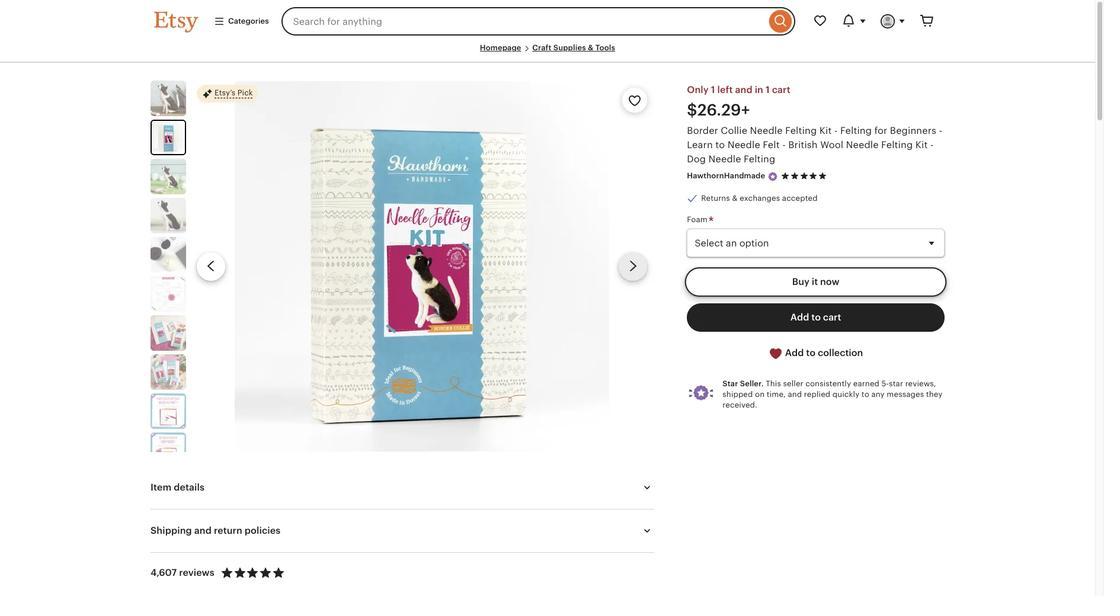 Task type: describe. For each thing, give the bounding box(es) containing it.
border collie needle felting kit - felting for beginners - learn to needle felt - british wool needle felting kit - dog needle felting
[[687, 125, 942, 165]]

needle down for
[[846, 139, 879, 151]]

add to cart
[[790, 312, 841, 323]]

collie
[[721, 125, 747, 136]]

in
[[755, 84, 763, 96]]

border collie needle felting kit felting for beginners image 4 image
[[151, 198, 186, 234]]

learn
[[687, 139, 713, 151]]

- up "wool"
[[834, 125, 838, 136]]

felting down beginners
[[881, 139, 913, 151]]

tools
[[595, 43, 615, 52]]

collection
[[818, 347, 863, 359]]

etsy's pick
[[215, 89, 253, 98]]

border collie needle felting kit felting for beginners image 9 image
[[151, 394, 186, 429]]

seller.
[[740, 379, 764, 388]]

earned
[[853, 379, 880, 388]]

details
[[174, 482, 205, 493]]

item details button
[[140, 474, 665, 502]]

and inside this seller consistently earned 5-star reviews, shipped on time, and replied quickly to any messages they received.
[[788, 390, 802, 399]]

to inside this seller consistently earned 5-star reviews, shipped on time, and replied quickly to any messages they received.
[[862, 390, 869, 399]]

felt
[[763, 139, 780, 151]]

shipping and return policies
[[151, 525, 281, 536]]

categories
[[228, 17, 269, 25]]

to inside 'add to cart' button
[[811, 312, 821, 323]]

- right beginners
[[939, 125, 942, 136]]

none search field inside categories banner
[[281, 7, 795, 36]]

border
[[687, 125, 718, 136]]

left
[[717, 84, 733, 96]]

etsy's pick button
[[197, 84, 258, 103]]

beginners
[[890, 125, 936, 136]]

received.
[[723, 401, 757, 410]]

border collie needle felting kit felting for beginners image 7 image
[[151, 315, 186, 351]]

shipping
[[151, 525, 192, 536]]

cart inside only 1 left and in 1 cart $26.29+
[[772, 84, 790, 96]]

consistently
[[806, 379, 851, 388]]

hawthornhandmade link
[[687, 172, 765, 180]]

to inside 'border collie needle felting kit - felting for beginners - learn to needle felt - british wool needle felting kit - dog needle felting'
[[715, 139, 725, 151]]

any
[[871, 390, 885, 399]]

only
[[687, 84, 709, 96]]

reviews,
[[905, 379, 936, 388]]

add for add to cart
[[790, 312, 809, 323]]

replied
[[804, 390, 830, 399]]

this
[[766, 379, 781, 388]]

border collie needle felting kit felting for beginners image 10 image
[[151, 433, 186, 468]]

item details
[[151, 482, 205, 493]]

border collie needle felting kit felting for beginners image 6 image
[[151, 276, 186, 312]]

hawthornhandmade
[[687, 172, 765, 180]]

1 1 from the left
[[711, 84, 715, 96]]

1 horizontal spatial &
[[732, 194, 738, 203]]

shipping and return policies button
[[140, 517, 665, 545]]

border collie needle felting kit felting for beginners image 1 image
[[151, 81, 186, 116]]

it
[[812, 276, 818, 288]]

dog
[[687, 154, 706, 165]]

star seller.
[[723, 379, 764, 388]]

item
[[151, 482, 171, 493]]

quickly
[[833, 390, 860, 399]]

buy it now button
[[687, 268, 945, 296]]

to inside add to collection button
[[806, 347, 816, 359]]

policies
[[245, 525, 281, 536]]

cart inside button
[[823, 312, 841, 323]]

0 vertical spatial &
[[588, 43, 594, 52]]

exchanges
[[740, 194, 780, 203]]

- right "felt"
[[782, 139, 786, 151]]

add to collection button
[[687, 339, 945, 368]]

$26.29+
[[687, 101, 750, 119]]

4,607 reviews
[[151, 567, 214, 578]]

homepage
[[480, 43, 521, 52]]

needle up "felt"
[[750, 125, 783, 136]]

for
[[875, 125, 887, 136]]

border collie needle felting kit felting for beginners image 8 image
[[151, 355, 186, 390]]



Task type: locate. For each thing, give the bounding box(es) containing it.
time,
[[767, 390, 786, 399]]

0 vertical spatial cart
[[772, 84, 790, 96]]

felting left for
[[840, 125, 872, 136]]

needle
[[750, 125, 783, 136], [728, 139, 760, 151], [846, 139, 879, 151], [709, 154, 741, 165]]

felting down "felt"
[[744, 154, 775, 165]]

and down seller
[[788, 390, 802, 399]]

etsy's
[[215, 89, 235, 98]]

menu bar containing homepage
[[154, 43, 941, 63]]

1 right in
[[766, 84, 770, 96]]

1 horizontal spatial kit
[[916, 139, 928, 151]]

add inside button
[[785, 347, 804, 359]]

add for add to collection
[[785, 347, 804, 359]]

categories button
[[205, 11, 278, 32]]

returns
[[701, 194, 730, 203]]

0 vertical spatial and
[[735, 84, 752, 96]]

5-
[[882, 379, 889, 388]]

1 horizontal spatial and
[[735, 84, 752, 96]]

messages
[[887, 390, 924, 399]]

border collie needle felting kit felting for beginners image 3 image
[[151, 159, 186, 194]]

and
[[735, 84, 752, 96], [788, 390, 802, 399], [194, 525, 212, 536]]

1 left left
[[711, 84, 715, 96]]

and left in
[[735, 84, 752, 96]]

cart right in
[[772, 84, 790, 96]]

tab list
[[151, 593, 654, 596]]

star
[[889, 379, 903, 388]]

1 vertical spatial add
[[785, 347, 804, 359]]

1 horizontal spatial 1
[[766, 84, 770, 96]]

kit down beginners
[[916, 139, 928, 151]]

add down buy
[[790, 312, 809, 323]]

supplies
[[553, 43, 586, 52]]

and inside shipping and return policies dropdown button
[[194, 525, 212, 536]]

returns & exchanges accepted
[[701, 194, 818, 203]]

and inside only 1 left and in 1 cart $26.29+
[[735, 84, 752, 96]]

None search field
[[281, 7, 795, 36]]

to
[[715, 139, 725, 151], [811, 312, 821, 323], [806, 347, 816, 359], [862, 390, 869, 399]]

buy it now
[[792, 276, 839, 288]]

to down collie
[[715, 139, 725, 151]]

2 horizontal spatial and
[[788, 390, 802, 399]]

add to collection
[[783, 347, 863, 359]]

buy
[[792, 276, 810, 288]]

needle up hawthornhandmade link
[[709, 154, 741, 165]]

accepted
[[782, 194, 818, 203]]

1 vertical spatial kit
[[916, 139, 928, 151]]

return
[[214, 525, 242, 536]]

- down beginners
[[930, 139, 934, 151]]

add to cart button
[[687, 304, 945, 332]]

kit up "wool"
[[819, 125, 832, 136]]

and left return
[[194, 525, 212, 536]]

british
[[788, 139, 818, 151]]

craft supplies & tools
[[532, 43, 615, 52]]

on
[[755, 390, 765, 399]]

star_seller image
[[768, 171, 778, 182]]

kit
[[819, 125, 832, 136], [916, 139, 928, 151]]

cart down now at the right top of the page
[[823, 312, 841, 323]]

0 horizontal spatial and
[[194, 525, 212, 536]]

only 1 left and in 1 cart $26.29+
[[687, 84, 790, 119]]

1 vertical spatial and
[[788, 390, 802, 399]]

add
[[790, 312, 809, 323], [785, 347, 804, 359]]

1
[[711, 84, 715, 96], [766, 84, 770, 96]]

border collie needle felting kit felting for beginners image 5 image
[[151, 237, 186, 273]]

2 1 from the left
[[766, 84, 770, 96]]

Search for anything text field
[[281, 7, 766, 36]]

1 vertical spatial cart
[[823, 312, 841, 323]]

wool
[[820, 139, 843, 151]]

star
[[723, 379, 738, 388]]

this seller consistently earned 5-star reviews, shipped on time, and replied quickly to any messages they received.
[[723, 379, 943, 410]]

to down "earned"
[[862, 390, 869, 399]]

now
[[820, 276, 839, 288]]

felting
[[785, 125, 817, 136], [840, 125, 872, 136], [881, 139, 913, 151], [744, 154, 775, 165]]

felting up british
[[785, 125, 817, 136]]

0 horizontal spatial kit
[[819, 125, 832, 136]]

add up seller
[[785, 347, 804, 359]]

border collie needle felting kit felting for beginners image 2 image
[[234, 81, 609, 452], [152, 121, 185, 154]]

1 vertical spatial &
[[732, 194, 738, 203]]

seller
[[783, 379, 803, 388]]

cart
[[772, 84, 790, 96], [823, 312, 841, 323]]

add inside button
[[790, 312, 809, 323]]

-
[[834, 125, 838, 136], [939, 125, 942, 136], [782, 139, 786, 151], [930, 139, 934, 151]]

0 horizontal spatial &
[[588, 43, 594, 52]]

shipped
[[723, 390, 753, 399]]

0 horizontal spatial 1
[[711, 84, 715, 96]]

2 vertical spatial and
[[194, 525, 212, 536]]

&
[[588, 43, 594, 52], [732, 194, 738, 203]]

needle down collie
[[728, 139, 760, 151]]

foam
[[687, 215, 710, 224]]

menu bar
[[154, 43, 941, 63]]

categories banner
[[133, 0, 962, 43]]

& right returns
[[732, 194, 738, 203]]

to left collection
[[806, 347, 816, 359]]

4,607
[[151, 567, 177, 578]]

0 horizontal spatial border collie needle felting kit felting for beginners image 2 image
[[152, 121, 185, 154]]

0 vertical spatial kit
[[819, 125, 832, 136]]

1 horizontal spatial border collie needle felting kit felting for beginners image 2 image
[[234, 81, 609, 452]]

pick
[[237, 89, 253, 98]]

0 vertical spatial add
[[790, 312, 809, 323]]

& left tools
[[588, 43, 594, 52]]

craft
[[532, 43, 551, 52]]

craft supplies & tools link
[[532, 43, 615, 52]]

homepage link
[[480, 43, 521, 52]]

they
[[926, 390, 943, 399]]

0 horizontal spatial cart
[[772, 84, 790, 96]]

to down buy it now button
[[811, 312, 821, 323]]

1 horizontal spatial cart
[[823, 312, 841, 323]]

reviews
[[179, 567, 214, 578]]



Task type: vqa. For each thing, say whether or not it's contained in the screenshot.
the Etsy Shipping link
no



